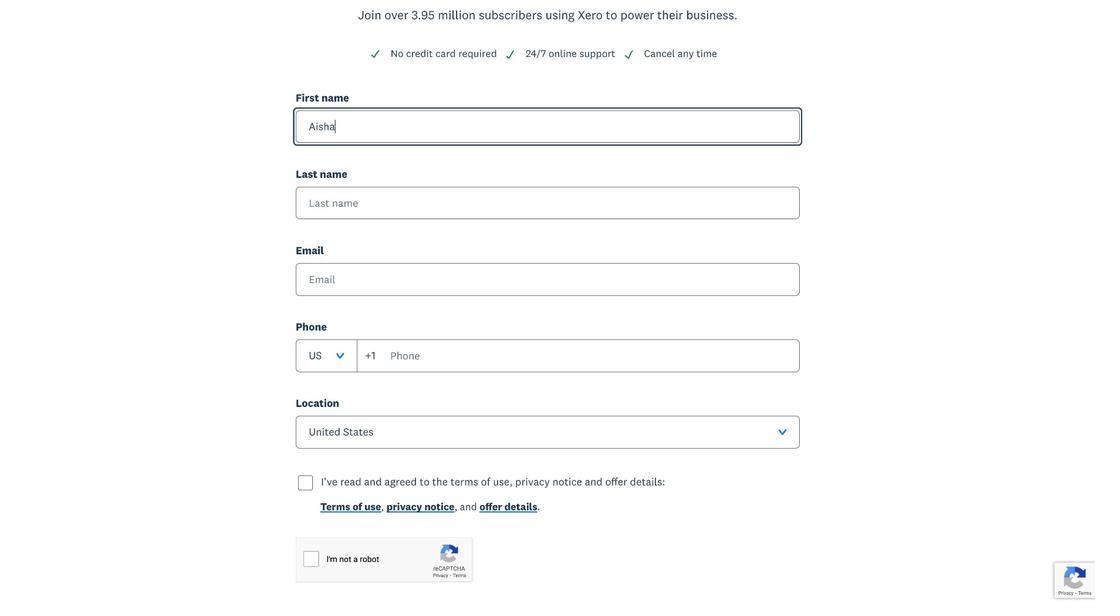 Task type: locate. For each thing, give the bounding box(es) containing it.
Last name text field
[[296, 187, 800, 219]]

Phone text field
[[357, 339, 800, 372]]



Task type: vqa. For each thing, say whether or not it's contained in the screenshot.
Email email field
yes



Task type: describe. For each thing, give the bounding box(es) containing it.
First name text field
[[296, 110, 800, 143]]

Email email field
[[296, 263, 800, 296]]



